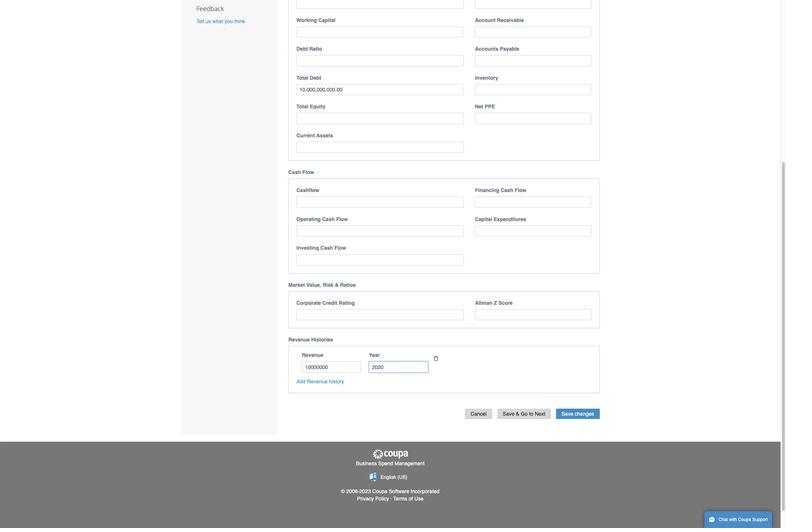 Task type: vqa. For each thing, say whether or not it's contained in the screenshot.
Total Equity text box in the top of the page
yes



Task type: locate. For each thing, give the bounding box(es) containing it.
debt ratio
[[297, 46, 322, 52]]

Net PPE text field
[[475, 113, 592, 124]]

total
[[297, 75, 308, 81], [297, 104, 308, 110]]

assets
[[316, 133, 333, 139]]

Current Assets text field
[[297, 142, 464, 153]]

1 horizontal spatial save
[[562, 411, 574, 417]]

z
[[494, 300, 497, 306]]

save changes
[[562, 411, 594, 417]]

flow right 'investing'
[[335, 245, 346, 251]]

0 horizontal spatial save
[[503, 411, 515, 417]]

flow
[[303, 170, 314, 175], [515, 188, 527, 193], [336, 216, 348, 222], [335, 245, 346, 251]]

inventory
[[475, 75, 498, 81]]

Accounts Payable text field
[[475, 55, 592, 66]]

total left equity
[[297, 104, 308, 110]]

ratios
[[340, 282, 356, 288]]

& right risk
[[335, 282, 339, 288]]

Investing Cash Flow text field
[[297, 254, 464, 266]]

add
[[297, 379, 306, 385]]

1 vertical spatial total
[[297, 104, 308, 110]]

revenue inside button
[[307, 379, 328, 385]]

revenue for revenue
[[302, 353, 324, 358]]

save left go
[[503, 411, 515, 417]]

save left changes
[[562, 411, 574, 417]]

save
[[503, 411, 515, 417], [562, 411, 574, 417]]

capital left expenditures at top
[[475, 216, 492, 222]]

Revenue text field
[[302, 362, 361, 373]]

Financing Cash Flow text field
[[475, 197, 592, 208]]

1 save from the left
[[503, 411, 515, 417]]

Cashflow text field
[[297, 197, 464, 208]]

corporate credit rating
[[297, 300, 355, 306]]

operating cash flow
[[297, 216, 348, 222]]

terms of use link
[[393, 496, 424, 502]]

0 vertical spatial capital
[[318, 17, 336, 23]]

1 vertical spatial capital
[[475, 216, 492, 222]]

accounts payable
[[475, 46, 520, 52]]

privacy policy link
[[357, 496, 389, 502]]

revenue histories
[[288, 337, 333, 343]]

business spend management
[[356, 461, 425, 467]]

incorporated
[[411, 489, 440, 495]]

2 total from the top
[[297, 104, 308, 110]]

flow up cashflow at the left top
[[303, 170, 314, 175]]

flow right operating on the left top of the page
[[336, 216, 348, 222]]

total for total equity
[[297, 104, 308, 110]]

debt left ratio
[[297, 46, 308, 52]]

cashflow
[[297, 188, 319, 193]]

total debt
[[297, 75, 321, 81]]

&
[[335, 282, 339, 288], [516, 411, 520, 417]]

cash right operating on the left top of the page
[[322, 216, 335, 222]]

with
[[729, 517, 737, 523]]

management
[[395, 461, 425, 467]]

next
[[535, 411, 546, 417]]

Debt Ratio text field
[[297, 55, 464, 66]]

coupa right with on the right bottom
[[739, 517, 752, 523]]

cash up cashflow at the left top
[[288, 170, 301, 175]]

1 total from the top
[[297, 75, 308, 81]]

revenue left histories
[[288, 337, 310, 343]]

flow for financing cash flow
[[515, 188, 527, 193]]

cancel
[[471, 411, 487, 417]]

score
[[499, 300, 513, 306]]

operating
[[297, 216, 321, 222]]

expenditures
[[494, 216, 526, 222]]

total down debt ratio
[[297, 75, 308, 81]]

0 horizontal spatial coupa
[[372, 489, 388, 495]]

save inside button
[[503, 411, 515, 417]]

0 vertical spatial revenue
[[288, 337, 310, 343]]

chat with coupa support
[[719, 517, 768, 523]]

flow up financing cash flow text field
[[515, 188, 527, 193]]

tell
[[196, 18, 204, 24]]

debt down ratio
[[310, 75, 321, 81]]

coupa
[[372, 489, 388, 495], [739, 517, 752, 523]]

1 vertical spatial debt
[[310, 75, 321, 81]]

0 horizontal spatial capital
[[318, 17, 336, 23]]

us
[[206, 18, 211, 24]]

add revenue history
[[297, 379, 344, 385]]

coupa up "policy"
[[372, 489, 388, 495]]

account receivable
[[475, 17, 524, 23]]

market
[[288, 282, 305, 288]]

2 save from the left
[[562, 411, 574, 417]]

ppe
[[485, 104, 495, 110]]

2 vertical spatial revenue
[[307, 379, 328, 385]]

capital
[[318, 17, 336, 23], [475, 216, 492, 222]]

1 vertical spatial &
[[516, 411, 520, 417]]

investing cash flow
[[297, 245, 346, 251]]

revenue
[[288, 337, 310, 343], [302, 353, 324, 358], [307, 379, 328, 385]]

Capital Expenditures text field
[[475, 226, 592, 237]]

0 vertical spatial debt
[[297, 46, 308, 52]]

cash
[[288, 170, 301, 175], [501, 188, 514, 193], [322, 216, 335, 222], [321, 245, 333, 251]]

you
[[225, 18, 233, 24]]

capital expenditures
[[475, 216, 526, 222]]

1 horizontal spatial debt
[[310, 75, 321, 81]]

business
[[356, 461, 377, 467]]

save for save changes
[[562, 411, 574, 417]]

what
[[212, 18, 223, 24]]

altman z score
[[475, 300, 513, 306]]

privacy
[[357, 496, 374, 502]]

0 horizontal spatial &
[[335, 282, 339, 288]]

1 horizontal spatial coupa
[[739, 517, 752, 523]]

cash right 'investing'
[[321, 245, 333, 251]]

feedback
[[196, 4, 224, 13]]

1 vertical spatial coupa
[[739, 517, 752, 523]]

1 horizontal spatial &
[[516, 411, 520, 417]]

total for total debt
[[297, 75, 308, 81]]

save inside button
[[562, 411, 574, 417]]

chat with coupa support button
[[705, 512, 773, 528]]

Total Assets text field
[[297, 0, 464, 9]]

& left go
[[516, 411, 520, 417]]

save & go to next
[[503, 411, 546, 417]]

think
[[234, 18, 245, 24]]

Total Debt text field
[[297, 84, 464, 95]]

revenue down revenue histories
[[302, 353, 324, 358]]

debt
[[297, 46, 308, 52], [310, 75, 321, 81]]

cash for investing cash flow
[[321, 245, 333, 251]]

revenue right add
[[307, 379, 328, 385]]

0 vertical spatial total
[[297, 75, 308, 81]]

cash right 'financing'
[[501, 188, 514, 193]]

0 horizontal spatial debt
[[297, 46, 308, 52]]

capital right working
[[318, 17, 336, 23]]

2023
[[360, 489, 371, 495]]

value,
[[307, 282, 321, 288]]

1 vertical spatial revenue
[[302, 353, 324, 358]]

Account Receivable text field
[[475, 26, 592, 38]]



Task type: describe. For each thing, give the bounding box(es) containing it.
flow for operating cash flow
[[336, 216, 348, 222]]

chat
[[719, 517, 728, 523]]

save & go to next button
[[498, 409, 551, 420]]

net
[[475, 104, 484, 110]]

cash for operating cash flow
[[322, 216, 335, 222]]

Working Capital text field
[[297, 26, 464, 38]]

working
[[297, 17, 317, 23]]

software
[[389, 489, 409, 495]]

risk
[[323, 282, 334, 288]]

save for save & go to next
[[503, 411, 515, 417]]

corporate
[[297, 300, 321, 306]]

cash flow
[[288, 170, 314, 175]]

financing
[[475, 188, 500, 193]]

altman
[[475, 300, 493, 306]]

rating
[[339, 300, 355, 306]]

ratio
[[309, 46, 322, 52]]

of
[[409, 496, 413, 502]]

save changes button
[[556, 409, 600, 420]]

1 horizontal spatial capital
[[475, 216, 492, 222]]

terms
[[393, 496, 407, 502]]

market value, risk & ratios
[[288, 282, 356, 288]]

Other Liabilities text field
[[475, 0, 592, 9]]

Inventory text field
[[475, 84, 592, 95]]

privacy policy
[[357, 496, 389, 502]]

Corporate Credit Rating text field
[[297, 309, 464, 321]]

0 vertical spatial &
[[335, 282, 339, 288]]

go
[[521, 411, 528, 417]]

coupa supplier portal image
[[372, 450, 409, 460]]

year
[[369, 353, 380, 358]]

& inside button
[[516, 411, 520, 417]]

© 2006-2023 coupa software incorporated
[[341, 489, 440, 495]]

©
[[341, 489, 345, 495]]

financing cash flow
[[475, 188, 527, 193]]

credit
[[323, 300, 337, 306]]

accounts
[[475, 46, 499, 52]]

use
[[415, 496, 424, 502]]

Total Equity text field
[[297, 113, 464, 124]]

support
[[753, 517, 768, 523]]

terms of use
[[393, 496, 424, 502]]

payable
[[500, 46, 520, 52]]

histories
[[311, 337, 333, 343]]

net ppe
[[475, 104, 495, 110]]

receivable
[[497, 17, 524, 23]]

Year text field
[[369, 362, 428, 373]]

account
[[475, 17, 496, 23]]

cancel link
[[465, 409, 492, 420]]

tell us what you think
[[196, 18, 245, 24]]

english
[[381, 475, 396, 480]]

current
[[297, 133, 315, 139]]

revenue for revenue histories
[[288, 337, 310, 343]]

english (us)
[[381, 475, 408, 480]]

tell us what you think button
[[196, 18, 245, 25]]

0 vertical spatial coupa
[[372, 489, 388, 495]]

add revenue history button
[[297, 378, 344, 385]]

current assets
[[297, 133, 333, 139]]

cash for financing cash flow
[[501, 188, 514, 193]]

flow for investing cash flow
[[335, 245, 346, 251]]

changes
[[575, 411, 594, 417]]

total equity
[[297, 104, 326, 110]]

spend
[[378, 461, 393, 467]]

working capital
[[297, 17, 336, 23]]

Operating Cash Flow text field
[[297, 226, 464, 237]]

equity
[[310, 104, 326, 110]]

(us)
[[398, 475, 408, 480]]

investing
[[297, 245, 319, 251]]

to
[[529, 411, 534, 417]]

2006-
[[346, 489, 360, 495]]

policy
[[376, 496, 389, 502]]

coupa inside "button"
[[739, 517, 752, 523]]

history
[[329, 379, 344, 385]]

Altman Z Score text field
[[475, 309, 592, 321]]



